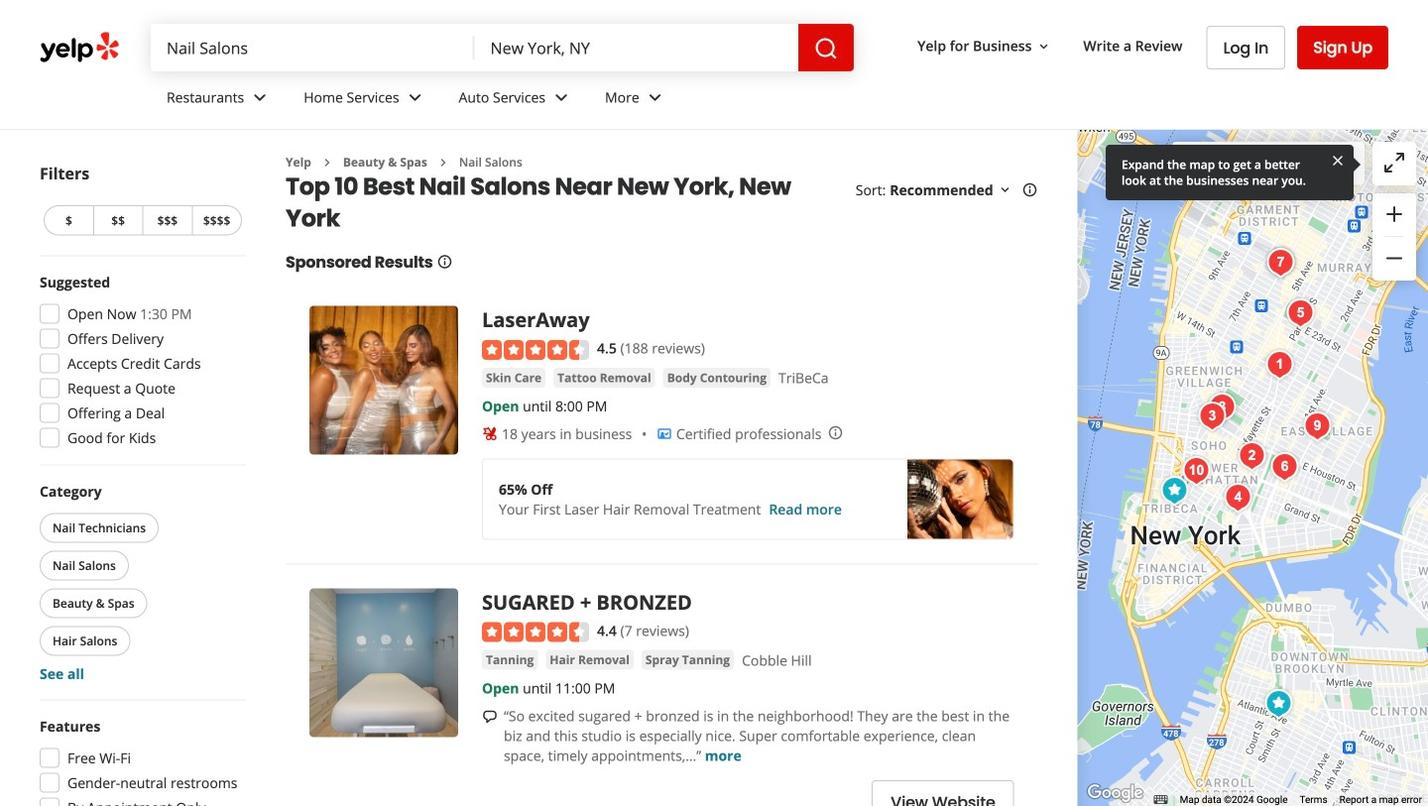 Task type: describe. For each thing, give the bounding box(es) containing it.
google image
[[1083, 781, 1148, 807]]

24 chevron down v2 image
[[403, 86, 427, 110]]

expand map image
[[1383, 151, 1407, 175]]

16 info v2 image
[[437, 254, 453, 270]]

summer nail studio 2 image
[[1281, 294, 1321, 333]]

laseraway image
[[1155, 471, 1195, 511]]

jinsoon image
[[1177, 451, 1217, 491]]

map region
[[944, 19, 1429, 807]]

zoom out image
[[1383, 246, 1407, 270]]

close image
[[1330, 151, 1346, 169]]

zeno nail bar image
[[1265, 447, 1305, 487]]

none field address, neighborhood, city, state or zip
[[475, 24, 799, 71]]

4.4 star rating image
[[482, 623, 589, 643]]

2 16 chevron right v2 image from the left
[[435, 155, 451, 170]]

m&m studio image
[[1261, 243, 1301, 283]]

zoom in image
[[1383, 202, 1407, 226]]

il villaggio nail spa image
[[1203, 388, 1242, 428]]

address, neighborhood, city, state or zip text field
[[475, 24, 799, 71]]

1 vertical spatial 16 chevron down v2 image
[[998, 182, 1014, 198]]

16 years in business v2 image
[[482, 426, 498, 442]]

3 24 chevron down v2 image from the left
[[644, 86, 667, 110]]

none field things to do, nail salons, plumbers
[[151, 24, 475, 71]]



Task type: vqa. For each thing, say whether or not it's contained in the screenshot.
leftmost 24 chevron down v2 image
yes



Task type: locate. For each thing, give the bounding box(es) containing it.
16 info v2 image
[[1022, 182, 1038, 198]]

1 horizontal spatial 16 chevron right v2 image
[[435, 155, 451, 170]]

0 horizontal spatial 16 chevron down v2 image
[[998, 182, 1014, 198]]

tooltip
[[1106, 145, 1354, 200]]

1 16 chevron right v2 image from the left
[[319, 155, 335, 170]]

a6 nail - soho image
[[1193, 397, 1232, 437]]

0 horizontal spatial 16 chevron right v2 image
[[319, 155, 335, 170]]

spa blue image
[[1260, 345, 1300, 385]]

16 chevron right v2 image
[[319, 155, 335, 170], [435, 155, 451, 170]]

business categories element
[[151, 71, 1389, 129]]

None field
[[151, 24, 475, 71], [475, 24, 799, 71]]

24 chevron down v2 image
[[248, 86, 272, 110], [550, 86, 573, 110], [644, 86, 667, 110]]

1 none field from the left
[[151, 24, 475, 71]]

2 horizontal spatial 24 chevron down v2 image
[[644, 86, 667, 110]]

keyboard shortcuts image
[[1154, 796, 1168, 805]]

4.5 star rating image
[[482, 340, 589, 360]]

sugared + bronzed image
[[1259, 685, 1299, 724]]

0 horizontal spatial 24 chevron down v2 image
[[248, 86, 272, 110]]

0 vertical spatial 16 chevron down v2 image
[[1036, 39, 1052, 54]]

2 24 chevron down v2 image from the left
[[550, 86, 573, 110]]

search image
[[815, 37, 838, 61]]

1 24 chevron down v2 image from the left
[[248, 86, 272, 110]]

16 certified professionals v2 image
[[657, 426, 672, 442]]

bisou image
[[1232, 437, 1272, 476]]

16 speech v2 image
[[482, 709, 498, 725]]

1 horizontal spatial 16 chevron down v2 image
[[1036, 39, 1052, 54]]

info icon image
[[828, 425, 844, 441], [828, 425, 844, 441]]

things to do, nail salons, plumbers text field
[[151, 24, 475, 71]]

group
[[1373, 193, 1417, 281], [34, 272, 246, 454], [36, 482, 246, 684], [34, 717, 246, 807]]

nail couture nyc image
[[1219, 478, 1258, 518]]

2 none field from the left
[[475, 24, 799, 71]]

tao nail studio image
[[1298, 407, 1338, 446]]

m&m studio image
[[1261, 243, 1301, 283]]

16 chevron down v2 image
[[1036, 39, 1052, 54], [998, 182, 1014, 198]]

1 horizontal spatial 24 chevron down v2 image
[[550, 86, 573, 110]]

None search field
[[151, 24, 854, 71]]



